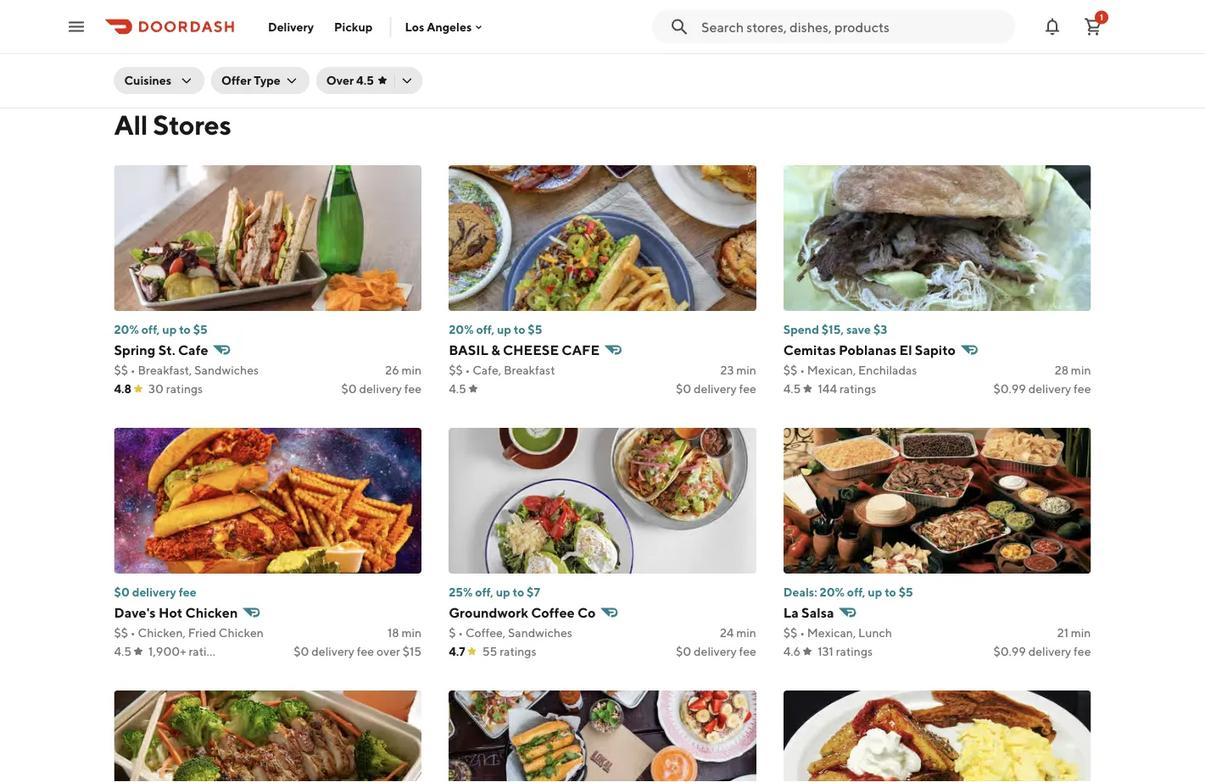 Task type: vqa. For each thing, say whether or not it's contained in the screenshot.
NACHOS.
no



Task type: locate. For each thing, give the bounding box(es) containing it.
1 horizontal spatial spring st. cafe
[[774, 11, 869, 28]]

$0
[[203, 33, 219, 47], [534, 33, 549, 47], [864, 33, 880, 47], [341, 382, 357, 396], [676, 382, 691, 396], [114, 586, 130, 600], [294, 645, 309, 659], [676, 645, 691, 659]]

$$ • breakfast, sandwiches
[[114, 363, 259, 377]]

sandwiches for cafe
[[194, 363, 259, 377]]

spring up 0.6
[[774, 11, 816, 28]]

1 vertical spatial 4.8
[[114, 382, 132, 396]]

30 ratings down breakfast,
[[148, 382, 203, 396]]

ratings down 0.6 mi • 26 min • $0 delivery fee
[[826, 51, 863, 65]]

$$ for dave's
[[114, 626, 128, 640]]

$0.99
[[993, 382, 1026, 396], [993, 645, 1026, 659]]

chicken up the "fried"
[[185, 605, 238, 621]]

spring
[[774, 11, 816, 28], [114, 342, 156, 358]]

up up breakfast,
[[162, 323, 177, 337]]

$0.99 delivery fee down 21 at the bottom right of the page
[[993, 645, 1091, 659]]

1 20% off, up to $5 from the left
[[114, 323, 208, 337]]

0 vertical spatial st.
[[819, 11, 836, 28]]

23
[[720, 363, 734, 377]]

$0 delivery fee for spring st. cafe
[[341, 382, 422, 396]]

deals:
[[783, 586, 817, 600]]

spring for $0
[[114, 342, 156, 358]]

min for dave's hot chicken
[[402, 626, 422, 640]]

20% for basil & cheese cafe
[[449, 323, 474, 337]]

2 horizontal spatial $5
[[899, 586, 913, 600]]

0 horizontal spatial mi
[[135, 33, 148, 47]]

to left $7
[[513, 586, 524, 600]]

1 horizontal spatial 4.8
[[774, 51, 792, 65]]

0 vertical spatial &
[[221, 11, 230, 28]]

1 $0.99 delivery fee from the top
[[993, 382, 1091, 396]]

1 mexican, from the top
[[807, 363, 856, 377]]

offer type
[[221, 73, 281, 87]]

28 min
[[1055, 363, 1091, 377]]

0 vertical spatial $0.99
[[993, 382, 1026, 396]]

1 horizontal spatial 20% off, up to $5
[[449, 323, 542, 337]]

0 horizontal spatial cafe
[[178, 342, 208, 358]]

4.6 down 0.4
[[444, 51, 461, 65]]

0 horizontal spatial 30
[[148, 382, 164, 396]]

mi right 0.6
[[795, 33, 808, 47]]

sandwiches for co
[[508, 626, 572, 640]]

0 vertical spatial sandwiches
[[194, 363, 259, 377]]

1 horizontal spatial 4.6
[[444, 51, 461, 65]]

off, up basil
[[476, 323, 494, 337]]

hot
[[159, 605, 183, 621]]

sandwiches right breakfast,
[[194, 363, 259, 377]]

25%
[[449, 586, 473, 600]]

to up "basil & cheese cafe"
[[514, 323, 525, 337]]

1 vertical spatial mexican,
[[807, 626, 856, 640]]

0 vertical spatial spring st. cafe
[[774, 11, 869, 28]]

mi
[[135, 33, 148, 47], [465, 33, 478, 47], [795, 33, 808, 47]]

0 vertical spatial 30
[[809, 51, 824, 65]]

mi right 0.8
[[135, 33, 148, 47]]

cafe up 0.6 mi • 26 min • $0 delivery fee
[[838, 11, 869, 28]]

los angeles
[[405, 20, 472, 34]]

robeks
[[444, 11, 492, 28]]

sandwiches
[[194, 363, 259, 377], [508, 626, 572, 640]]

$$
[[114, 363, 128, 377], [449, 363, 463, 377], [783, 363, 797, 377], [114, 626, 128, 640], [783, 626, 797, 640]]

0 horizontal spatial 28
[[488, 33, 502, 47]]

over
[[326, 73, 354, 87]]

0 vertical spatial 30 ratings
[[809, 51, 863, 65]]

0 vertical spatial cafe
[[838, 11, 869, 28]]

1 vertical spatial spring st. cafe
[[114, 342, 208, 358]]

0 horizontal spatial spring
[[114, 342, 156, 358]]

2 mexican, from the top
[[807, 626, 856, 640]]

131 ratings
[[818, 645, 873, 659]]

4.6 for 1,000+ ratings
[[114, 51, 131, 65]]

mexican, up 144
[[807, 363, 856, 377]]

& left café
[[221, 11, 230, 28]]

1 vertical spatial $0.99
[[993, 645, 1026, 659]]

st. up 0.6 mi • 26 min • $0 delivery fee
[[819, 11, 836, 28]]

1 vertical spatial spring
[[114, 342, 156, 358]]

0 vertical spatial 28
[[488, 33, 502, 47]]

1 $0.99 from the top
[[993, 382, 1026, 396]]

off, up groundwork at bottom left
[[475, 586, 493, 600]]

$0 delivery fee up "hot"
[[114, 586, 197, 600]]

1 vertical spatial &
[[491, 342, 500, 358]]

spring st. cafe for $0
[[114, 342, 208, 358]]

144
[[818, 382, 837, 396]]

off,
[[141, 323, 160, 337], [476, 323, 494, 337], [475, 586, 493, 600], [847, 586, 865, 600]]

$$ • cafe, breakfast
[[449, 363, 555, 377]]

cemitas poblanas el sapito
[[783, 342, 956, 358]]

spring st. cafe for 30
[[774, 11, 869, 28]]

0 horizontal spatial 26
[[385, 363, 399, 377]]

1 vertical spatial sandwiches
[[508, 626, 572, 640]]

1 vertical spatial 26
[[385, 363, 399, 377]]

to
[[179, 323, 191, 337], [514, 323, 525, 337], [513, 586, 524, 600], [885, 586, 896, 600]]

chicken right the "fried"
[[219, 626, 264, 640]]

1 vertical spatial st.
[[158, 342, 175, 358]]

2 horizontal spatial mi
[[795, 33, 808, 47]]

$
[[449, 626, 456, 640]]

ratings
[[190, 51, 226, 65], [495, 51, 531, 65], [826, 51, 863, 65], [166, 382, 203, 396], [840, 382, 876, 396], [189, 645, 225, 659], [500, 645, 536, 659], [836, 645, 873, 659]]

to for coffee
[[513, 586, 524, 600]]

1 horizontal spatial sandwiches
[[508, 626, 572, 640]]

mi right 0.4
[[465, 33, 478, 47]]

$$ for la
[[783, 626, 797, 640]]

up up groundwork at bottom left
[[496, 586, 510, 600]]

mexican, up 131 on the bottom of page
[[807, 626, 856, 640]]

cuisines button
[[114, 67, 204, 94]]

4.6 for 83 ratings
[[444, 51, 461, 65]]

1 vertical spatial 28
[[1055, 363, 1069, 377]]

sandwiches down coffee
[[508, 626, 572, 640]]

1 horizontal spatial 30
[[809, 51, 824, 65]]

0 horizontal spatial 20%
[[114, 323, 139, 337]]

4.5 left 144
[[783, 382, 801, 396]]

1 items, open order cart image
[[1083, 17, 1103, 37]]

$0 delivery fee down 26 min
[[341, 382, 422, 396]]

$$ down 'cemitas'
[[783, 363, 797, 377]]

2 horizontal spatial 4.6
[[783, 645, 801, 659]]

0.8
[[114, 33, 132, 47]]

4.8 down 0.6
[[774, 51, 792, 65]]

0 horizontal spatial st.
[[158, 342, 175, 358]]

2 $0.99 from the top
[[993, 645, 1026, 659]]

1 vertical spatial cafe
[[178, 342, 208, 358]]

1
[[1100, 12, 1103, 22]]

4.7
[[449, 645, 465, 659]]

4.8
[[774, 51, 792, 65], [114, 382, 132, 396]]

$$ down dave's
[[114, 626, 128, 640]]

$0.99 for la salsa
[[993, 645, 1026, 659]]

20% up basil
[[449, 323, 474, 337]]

$$ down basil
[[449, 363, 463, 377]]

cafe
[[838, 11, 869, 28], [178, 342, 208, 358]]

coffee,
[[466, 626, 506, 640]]

0 horizontal spatial $5
[[193, 323, 208, 337]]

20% off, up to $5 up breakfast,
[[114, 323, 208, 337]]

up for &
[[497, 323, 511, 337]]

1 button
[[1076, 10, 1110, 44]]

delivery inside the robeks 0.4 mi • 28 min • $0 delivery fee
[[552, 33, 595, 47]]

4.6
[[114, 51, 131, 65], [444, 51, 461, 65], [783, 645, 801, 659]]

2 mi from the left
[[465, 33, 478, 47]]

$0.99 delivery fee for la salsa
[[993, 645, 1091, 659]]

$$ for cemitas
[[783, 363, 797, 377]]

30 ratings down 0.6 mi • 26 min • $0 delivery fee
[[809, 51, 863, 65]]

20% up salsa
[[820, 586, 845, 600]]

3 mi from the left
[[795, 33, 808, 47]]

2 20% off, up to $5 from the left
[[449, 323, 542, 337]]

$0 delivery fee down 24
[[676, 645, 756, 659]]

4.5 for 144 ratings
[[783, 382, 801, 396]]

83
[[478, 51, 492, 65]]

1 horizontal spatial spring
[[774, 11, 816, 28]]

23 min
[[720, 363, 756, 377]]

1 vertical spatial $0.99 delivery fee
[[993, 645, 1091, 659]]

cafe up $$ • breakfast, sandwiches on the left top of the page
[[178, 342, 208, 358]]

28 inside the robeks 0.4 mi • 28 min • $0 delivery fee
[[488, 33, 502, 47]]

1 mi from the left
[[135, 33, 148, 47]]

0 horizontal spatial spring st. cafe
[[114, 342, 208, 358]]

off, up breakfast,
[[141, 323, 160, 337]]

ratings down $$ • mexican, lunch
[[836, 645, 873, 659]]

0 vertical spatial $0.99 delivery fee
[[993, 382, 1091, 396]]

breakfast
[[504, 363, 555, 377]]

1 horizontal spatial 30 ratings
[[809, 51, 863, 65]]

$0.99 delivery fee down "28 min"
[[993, 382, 1091, 396]]

$0.99 for cemitas poblanas el sapito
[[993, 382, 1026, 396]]

salsa
[[802, 605, 834, 621]]

0.6
[[774, 33, 793, 47]]

22
[[158, 33, 171, 47]]

$$ for basil
[[449, 363, 463, 377]]

0 horizontal spatial 4.6
[[114, 51, 131, 65]]

1 horizontal spatial 20%
[[449, 323, 474, 337]]

mexican,
[[807, 363, 856, 377], [807, 626, 856, 640]]

0 horizontal spatial &
[[221, 11, 230, 28]]

over 4.5 button
[[316, 67, 422, 94]]

$0 delivery fee down the 23
[[676, 382, 756, 396]]

1 horizontal spatial mi
[[465, 33, 478, 47]]

open menu image
[[66, 17, 87, 37]]

st. for 30
[[819, 11, 836, 28]]

breakfast,
[[138, 363, 192, 377]]

$$ down la
[[783, 626, 797, 640]]

$$ left breakfast,
[[114, 363, 128, 377]]

deals: 20% off, up to $5
[[783, 586, 913, 600]]

1 horizontal spatial $5
[[528, 323, 542, 337]]

sapito
[[915, 342, 956, 358]]

& up $$ • cafe, breakfast
[[491, 342, 500, 358]]

up for st.
[[162, 323, 177, 337]]

0 vertical spatial spring
[[774, 11, 816, 28]]

20%
[[114, 323, 139, 337], [449, 323, 474, 337], [820, 586, 845, 600]]

0 vertical spatial 26
[[818, 33, 832, 47]]

all stores
[[114, 109, 231, 140]]

mexican, for poblanas
[[807, 363, 856, 377]]

ratings down $$ • breakfast, sandwiches on the left top of the page
[[166, 382, 203, 396]]

up up "basil & cheese cafe"
[[497, 323, 511, 337]]

1,900+ ratings
[[148, 645, 225, 659]]

4.5 inside 'button'
[[356, 73, 374, 87]]

dave's
[[114, 605, 156, 621]]

1 horizontal spatial st.
[[819, 11, 836, 28]]

min for groundwork coffee co
[[736, 626, 756, 640]]

20% up breakfast,
[[114, 323, 139, 337]]

1 horizontal spatial &
[[491, 342, 500, 358]]

spring up breakfast,
[[114, 342, 156, 358]]

4.5 down dave's
[[114, 645, 132, 659]]

30 down breakfast,
[[148, 382, 164, 396]]

cuisines
[[124, 73, 172, 87]]

24 min
[[720, 626, 756, 640]]

4.6 down 0.8
[[114, 51, 131, 65]]

0 vertical spatial mexican,
[[807, 363, 856, 377]]

st. up breakfast,
[[158, 342, 175, 358]]

spring st. cafe up breakfast,
[[114, 342, 208, 358]]

2 $0.99 delivery fee from the top
[[993, 645, 1091, 659]]

55 ratings
[[482, 645, 536, 659]]

1 horizontal spatial 26
[[818, 33, 832, 47]]

1 horizontal spatial cafe
[[838, 11, 869, 28]]

groundwork coffee co
[[449, 605, 596, 621]]

4.8 down $$ • breakfast, sandwiches on the left top of the page
[[114, 382, 132, 396]]

$0 delivery fee
[[341, 382, 422, 396], [676, 382, 756, 396], [114, 586, 197, 600], [676, 645, 756, 659]]

4.5 down basil
[[449, 382, 466, 396]]

1,000+ ratings
[[148, 51, 226, 65]]

cheese
[[503, 342, 559, 358]]

$0 inside the robeks 0.4 mi • 28 min • $0 delivery fee
[[534, 33, 549, 47]]

30 down 0.6 mi • 26 min • $0 delivery fee
[[809, 51, 824, 65]]

21 min
[[1057, 626, 1091, 640]]

$0.99 delivery fee for cemitas poblanas el sapito
[[993, 382, 1091, 396]]

cafe
[[562, 342, 600, 358]]

4.6 left 131 on the bottom of page
[[783, 645, 801, 659]]

0 horizontal spatial sandwiches
[[194, 363, 259, 377]]

20% off, up to $5
[[114, 323, 208, 337], [449, 323, 542, 337]]

20% off, up to $5 up basil
[[449, 323, 542, 337]]

0 horizontal spatial 20% off, up to $5
[[114, 323, 208, 337]]

stores
[[153, 109, 231, 140]]

to for &
[[514, 323, 525, 337]]

$5
[[193, 323, 208, 337], [528, 323, 542, 337], [899, 586, 913, 600]]

4.5 right over
[[356, 73, 374, 87]]

&
[[221, 11, 230, 28], [491, 342, 500, 358]]

18
[[387, 626, 399, 640]]

0 horizontal spatial 30 ratings
[[148, 382, 203, 396]]

basil & cheese cafe
[[449, 342, 600, 358]]

$0.99 delivery fee
[[993, 382, 1091, 396], [993, 645, 1091, 659]]

mexican, for salsa
[[807, 626, 856, 640]]

spring st. cafe up 0.6
[[774, 11, 869, 28]]

coffee
[[531, 605, 575, 621]]

min for basil & cheese cafe
[[736, 363, 756, 377]]

to up $$ • breakfast, sandwiches on the left top of the page
[[179, 323, 191, 337]]

st.
[[819, 11, 836, 28], [158, 342, 175, 358]]

$7
[[527, 586, 540, 600]]



Task type: describe. For each thing, give the bounding box(es) containing it.
pickup button
[[324, 13, 383, 40]]

off, for basil
[[476, 323, 494, 337]]

ratings down $$ • mexican, enchiladas
[[840, 382, 876, 396]]

4.5 for 1,900+ ratings
[[114, 645, 132, 659]]

131
[[818, 645, 834, 659]]

off, for groundwork
[[475, 586, 493, 600]]

poblanas
[[839, 342, 897, 358]]

off, up $$ • mexican, lunch
[[847, 586, 865, 600]]

4.5 for $0 delivery fee
[[449, 382, 466, 396]]

pitchoun
[[114, 11, 172, 28]]

st. for $0
[[158, 342, 175, 358]]

$15,
[[822, 323, 844, 337]]

$0 delivery fee for basil & cheese cafe
[[676, 382, 756, 396]]

25% off, up to $7
[[449, 586, 540, 600]]

all
[[114, 109, 148, 140]]

0 vertical spatial chicken
[[185, 605, 238, 621]]

over
[[376, 645, 400, 659]]

to up lunch on the right of page
[[885, 586, 896, 600]]

55
[[482, 645, 497, 659]]

over 4.5
[[326, 73, 374, 87]]

$5 for cafe
[[193, 323, 208, 337]]

min for spring st. cafe
[[402, 363, 422, 377]]

delivery
[[268, 20, 314, 33]]

dave's hot chicken
[[114, 605, 238, 621]]

20% for spring st. cafe
[[114, 323, 139, 337]]

to for st.
[[179, 323, 191, 337]]

fee inside the robeks 0.4 mi • 28 min • $0 delivery fee
[[597, 33, 614, 47]]

enchiladas
[[858, 363, 917, 377]]

mi inside the robeks 0.4 mi • 28 min • $0 delivery fee
[[465, 33, 478, 47]]

$$ • mexican, lunch
[[783, 626, 892, 640]]

mi for 0.6
[[795, 33, 808, 47]]

Store search: begin typing to search for stores available on DoorDash text field
[[701, 17, 1005, 36]]

min for la salsa
[[1071, 626, 1091, 640]]

0 horizontal spatial 4.8
[[114, 382, 132, 396]]

type
[[254, 73, 281, 87]]

4.6 for 131 ratings
[[783, 645, 801, 659]]

groundwork
[[449, 605, 528, 621]]

robeks 0.4 mi • 28 min • $0 delivery fee
[[444, 11, 614, 47]]

$15
[[403, 645, 422, 659]]

21
[[1057, 626, 1069, 640]]

chicken,
[[138, 626, 186, 640]]

$$ • mexican, enchiladas
[[783, 363, 917, 377]]

1 vertical spatial 30
[[148, 382, 164, 396]]

18 min
[[387, 626, 422, 640]]

pitchoun bakery & café
[[114, 11, 263, 28]]

lunch
[[858, 626, 892, 640]]

ratings down the "fried"
[[189, 645, 225, 659]]

cafe,
[[473, 363, 501, 377]]

angeles
[[427, 20, 472, 34]]

$0 delivery fee over $15
[[294, 645, 422, 659]]

min inside the robeks 0.4 mi • 28 min • $0 delivery fee
[[504, 33, 524, 47]]

el
[[899, 342, 912, 358]]

144 ratings
[[818, 382, 876, 396]]

los
[[405, 20, 424, 34]]

cemitas
[[783, 342, 836, 358]]

$5 for cheese
[[528, 323, 542, 337]]

20% off, up to $5 for &
[[449, 323, 542, 337]]

fried
[[188, 626, 216, 640]]

la salsa
[[783, 605, 834, 621]]

$3
[[873, 323, 887, 337]]

spend $15, save $3
[[783, 323, 887, 337]]

0.8 mi • 22 min • $0 delivery fee
[[114, 33, 284, 47]]

notification bell image
[[1042, 17, 1063, 37]]

min for cemitas poblanas el sapito
[[1071, 363, 1091, 377]]

1 vertical spatial 30 ratings
[[148, 382, 203, 396]]

offer type button
[[211, 67, 309, 94]]

café
[[233, 11, 263, 28]]

mi for 0.8
[[135, 33, 148, 47]]

save
[[846, 323, 871, 337]]

co
[[577, 605, 596, 621]]

off, for spring
[[141, 323, 160, 337]]

up up lunch on the right of page
[[868, 586, 882, 600]]

offer
[[221, 73, 251, 87]]

spring for 30
[[774, 11, 816, 28]]

cafe for $0 delivery fee
[[178, 342, 208, 358]]

ratings down the $ • coffee, sandwiches
[[500, 645, 536, 659]]

$ • coffee, sandwiches
[[449, 626, 572, 640]]

0 vertical spatial 4.8
[[774, 51, 792, 65]]

bakery
[[175, 11, 218, 28]]

26 min
[[385, 363, 422, 377]]

$$ for spring
[[114, 363, 128, 377]]

$$ • chicken, fried chicken
[[114, 626, 264, 640]]

ratings down 0.8 mi • 22 min • $0 delivery fee
[[190, 51, 226, 65]]

2 horizontal spatial 20%
[[820, 586, 845, 600]]

1 vertical spatial chicken
[[219, 626, 264, 640]]

los angeles button
[[405, 20, 485, 34]]

spend
[[783, 323, 819, 337]]

24
[[720, 626, 734, 640]]

0.6 mi • 26 min • $0 delivery fee
[[774, 33, 945, 47]]

20% off, up to $5 for st.
[[114, 323, 208, 337]]

pickup
[[334, 20, 373, 33]]

$0 delivery fee for groundwork coffee co
[[676, 645, 756, 659]]

83 ratings
[[478, 51, 531, 65]]

basil
[[449, 342, 488, 358]]

cafe for 30 ratings
[[838, 11, 869, 28]]

0.4
[[444, 33, 463, 47]]

1 horizontal spatial 28
[[1055, 363, 1069, 377]]

1,900+
[[148, 645, 186, 659]]

ratings right the 83 at top
[[495, 51, 531, 65]]

up for coffee
[[496, 586, 510, 600]]

delivery button
[[258, 13, 324, 40]]



